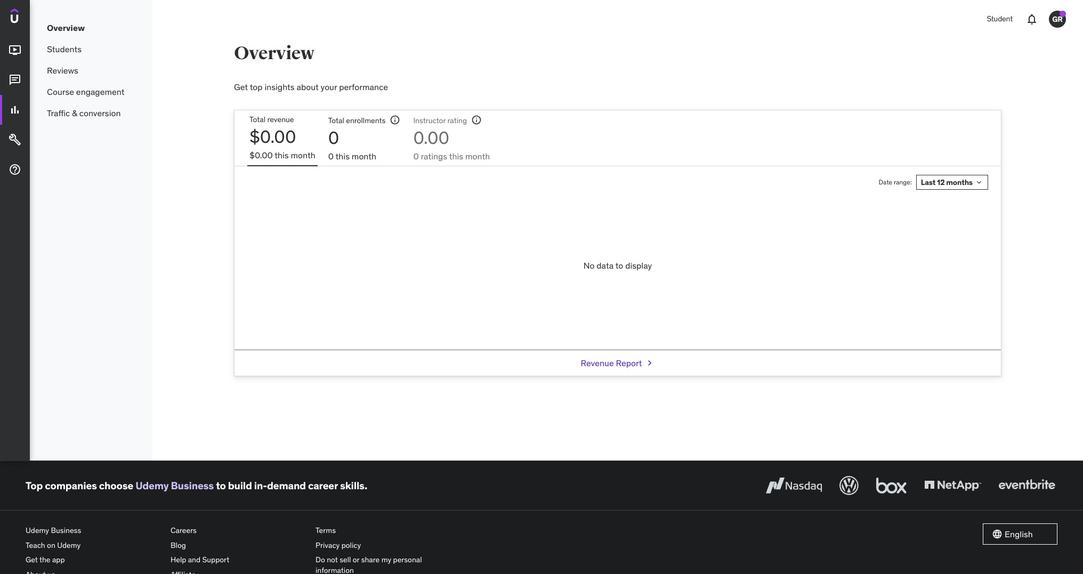 Task type: vqa. For each thing, say whether or not it's contained in the screenshot.
the right Total
yes



Task type: locate. For each thing, give the bounding box(es) containing it.
udemy business link up careers
[[135, 479, 214, 492]]

1 horizontal spatial month
[[352, 151, 376, 161]]

month down enrollment
[[352, 151, 376, 161]]

0 for 0
[[328, 151, 334, 161]]

this inside 'total revenue $0.00 $0.00 this month'
[[275, 150, 289, 160]]

udemy business teach on udemy get the app
[[26, 526, 81, 565]]

top
[[26, 479, 43, 492]]

0 horizontal spatial overview
[[47, 22, 85, 33]]

udemy right on
[[57, 540, 81, 550]]

skills.
[[340, 479, 367, 492]]

get the app link
[[26, 553, 162, 568]]

0 horizontal spatial get info image
[[390, 115, 401, 125]]

english
[[1005, 529, 1033, 539]]

medium image left course
[[9, 74, 21, 86]]

netapp image
[[922, 474, 984, 497]]

revenue
[[267, 115, 294, 124]]

this right the ratings on the top of page
[[449, 151, 463, 161]]

0 vertical spatial business
[[171, 479, 214, 492]]

top companies choose udemy business to build in-demand career skills.
[[26, 479, 367, 492]]

student link
[[981, 6, 1019, 32]]

get left the
[[26, 555, 38, 565]]

demand
[[267, 479, 306, 492]]

udemy right choose
[[135, 479, 169, 492]]

volkswagen image
[[837, 474, 861, 497]]

this down revenue
[[275, 150, 289, 160]]

1 vertical spatial $0.00
[[249, 150, 273, 160]]

business
[[171, 479, 214, 492], [51, 526, 81, 535]]

medium image
[[9, 44, 21, 57], [9, 74, 21, 86], [9, 104, 21, 116], [9, 133, 21, 146]]

0 vertical spatial overview
[[47, 22, 85, 33]]

business up on
[[51, 526, 81, 535]]

gr
[[1052, 14, 1063, 24]]

0 horizontal spatial to
[[216, 479, 226, 492]]

0 horizontal spatial business
[[51, 526, 81, 535]]

overview
[[47, 22, 85, 33], [234, 42, 314, 65]]

2 get info image from the left
[[471, 115, 482, 125]]

ratin
[[447, 116, 463, 125]]

months
[[946, 177, 973, 187]]

0.00
[[413, 127, 449, 149]]

blog link
[[171, 538, 307, 553]]

1 horizontal spatial to
[[616, 260, 623, 271]]

month inside 'total revenue $0.00 $0.00 this month'
[[291, 150, 315, 160]]

revenue report link
[[581, 350, 655, 376]]

last 12 months button
[[916, 175, 988, 190]]

you have alerts image
[[1060, 11, 1066, 17]]

box image
[[874, 474, 909, 497]]

0 horizontal spatial this
[[275, 150, 289, 160]]

careers blog help and support
[[171, 526, 229, 565]]

in-
[[254, 479, 267, 492]]

1 vertical spatial overview
[[234, 42, 314, 65]]

overview up insights
[[234, 42, 314, 65]]

total inside 'total revenue $0.00 $0.00 this month'
[[249, 115, 266, 124]]

1 vertical spatial business
[[51, 526, 81, 535]]

month down revenue
[[291, 150, 315, 160]]

total for total enrollment
[[328, 116, 344, 125]]

careers link
[[171, 523, 307, 538]]

privacy
[[316, 540, 340, 550]]

$0.00
[[249, 126, 296, 148], [249, 150, 273, 160]]

1 horizontal spatial get info image
[[471, 115, 482, 125]]

get info image right g at the left top of the page
[[471, 115, 482, 125]]

information
[[316, 565, 354, 574]]

total left revenue
[[249, 115, 266, 124]]

about
[[297, 82, 319, 92]]

medium image
[[9, 163, 21, 176]]

0 horizontal spatial get
[[26, 555, 38, 565]]

this
[[275, 150, 289, 160], [336, 151, 350, 161], [449, 151, 463, 161]]

1 vertical spatial udemy business link
[[26, 523, 162, 538]]

nasdaq image
[[763, 474, 825, 497]]

1 horizontal spatial business
[[171, 479, 214, 492]]

0
[[328, 127, 339, 149], [328, 151, 334, 161], [413, 151, 419, 161]]

0 inside the 0.00 0 ratings this month
[[413, 151, 419, 161]]

0 horizontal spatial month
[[291, 150, 315, 160]]

total left enrollment
[[328, 116, 344, 125]]

12
[[937, 177, 945, 187]]

student
[[987, 14, 1013, 24]]

enrollment
[[346, 116, 382, 125]]

0 vertical spatial get
[[234, 82, 248, 92]]

2 horizontal spatial this
[[449, 151, 463, 161]]

revenue report
[[581, 358, 642, 368]]

no data to display
[[584, 260, 652, 271]]

0 vertical spatial to
[[616, 260, 623, 271]]

terms privacy policy do not sell or share my personal information
[[316, 526, 422, 574]]

insights
[[265, 82, 295, 92]]

medium image up medium icon
[[9, 133, 21, 146]]

overview inside "link"
[[47, 22, 85, 33]]

business up careers
[[171, 479, 214, 492]]

0 vertical spatial udemy
[[135, 479, 169, 492]]

data
[[597, 260, 614, 271]]

0 vertical spatial $0.00
[[249, 126, 296, 148]]

this down total enrollment
[[336, 151, 350, 161]]

last
[[921, 177, 936, 187]]

medium image down udemy "image"
[[9, 44, 21, 57]]

get left top
[[234, 82, 248, 92]]

to left build
[[216, 479, 226, 492]]

1 vertical spatial to
[[216, 479, 226, 492]]

1 vertical spatial udemy
[[26, 526, 49, 535]]

1 horizontal spatial total
[[328, 116, 344, 125]]

get info image
[[390, 115, 401, 125], [471, 115, 482, 125]]

help
[[171, 555, 186, 565]]

get info image right s
[[390, 115, 401, 125]]

my
[[381, 555, 391, 565]]

support
[[202, 555, 229, 565]]

get inside udemy business teach on udemy get the app
[[26, 555, 38, 565]]

conversion
[[79, 108, 121, 118]]

terms link
[[316, 523, 452, 538]]

not
[[327, 555, 338, 565]]

no
[[584, 260, 595, 271]]

2 $0.00 from the top
[[249, 150, 273, 160]]

policy
[[342, 540, 361, 550]]

xsmall image
[[975, 178, 984, 187]]

month inside 0 0 this month
[[352, 151, 376, 161]]

range:
[[894, 178, 912, 186]]

0 horizontal spatial total
[[249, 115, 266, 124]]

udemy business link
[[135, 479, 214, 492], [26, 523, 162, 538]]

1 get info image from the left
[[390, 115, 401, 125]]

total
[[249, 115, 266, 124], [328, 116, 344, 125]]

udemy business link up get the app link
[[26, 523, 162, 538]]

udemy up teach
[[26, 526, 49, 535]]

0 horizontal spatial udemy
[[26, 526, 49, 535]]

medium image left traffic
[[9, 104, 21, 116]]

this inside 0 0 this month
[[336, 151, 350, 161]]

1 vertical spatial get
[[26, 555, 38, 565]]

ratings
[[421, 151, 447, 161]]

total for total revenue $0.00 $0.00 this month
[[249, 115, 266, 124]]

to
[[616, 260, 623, 271], [216, 479, 226, 492]]

your
[[321, 82, 337, 92]]

performance
[[339, 82, 388, 92]]

to right data
[[616, 260, 623, 271]]

2 horizontal spatial month
[[465, 151, 490, 161]]

1 horizontal spatial this
[[336, 151, 350, 161]]

engagement
[[76, 86, 124, 97]]

month
[[291, 150, 315, 160], [352, 151, 376, 161], [465, 151, 490, 161]]

date range:
[[879, 178, 912, 186]]

get
[[234, 82, 248, 92], [26, 555, 38, 565]]

2 vertical spatial udemy
[[57, 540, 81, 550]]

gr link
[[1045, 6, 1070, 32]]

overview up students
[[47, 22, 85, 33]]

udemy
[[135, 479, 169, 492], [26, 526, 49, 535], [57, 540, 81, 550]]

month inside the 0.00 0 ratings this month
[[465, 151, 490, 161]]

month down g at the left top of the page
[[465, 151, 490, 161]]



Task type: describe. For each thing, give the bounding box(es) containing it.
reviews link
[[30, 60, 152, 81]]

1 horizontal spatial udemy
[[57, 540, 81, 550]]

do not sell or share my personal information button
[[316, 553, 452, 574]]

g
[[463, 116, 467, 125]]

eventbrite image
[[996, 474, 1058, 497]]

this inside the 0.00 0 ratings this month
[[449, 151, 463, 161]]

blog
[[171, 540, 186, 550]]

1 $0.00 from the top
[[249, 126, 296, 148]]

small image
[[644, 358, 655, 368]]

top
[[250, 82, 263, 92]]

0.00 0 ratings this month
[[413, 127, 490, 161]]

traffic & conversion
[[47, 108, 121, 118]]

business inside udemy business teach on udemy get the app
[[51, 526, 81, 535]]

course engagement
[[47, 86, 124, 97]]

privacy policy link
[[316, 538, 452, 553]]

get info image for 0.00
[[471, 115, 482, 125]]

app
[[52, 555, 65, 565]]

careers
[[171, 526, 197, 535]]

students
[[47, 44, 82, 54]]

or
[[353, 555, 359, 565]]

course engagement link
[[30, 81, 152, 102]]

small image
[[992, 529, 1003, 539]]

1 horizontal spatial overview
[[234, 42, 314, 65]]

1 medium image from the top
[[9, 44, 21, 57]]

udemy image
[[11, 9, 59, 27]]

the
[[39, 555, 50, 565]]

total revenue $0.00 $0.00 this month
[[249, 115, 315, 160]]

3 medium image from the top
[[9, 104, 21, 116]]

choose
[[99, 479, 133, 492]]

personal
[[393, 555, 422, 565]]

instructor ratin
[[413, 116, 463, 125]]

1 horizontal spatial get
[[234, 82, 248, 92]]

revenue
[[581, 358, 614, 368]]

build
[[228, 479, 252, 492]]

career
[[308, 479, 338, 492]]

date
[[879, 178, 892, 186]]

share
[[361, 555, 380, 565]]

0 0 this month
[[328, 127, 376, 161]]

notifications image
[[1026, 13, 1038, 26]]

do
[[316, 555, 325, 565]]

s
[[382, 116, 386, 125]]

course
[[47, 86, 74, 97]]

4 medium image from the top
[[9, 133, 21, 146]]

reviews
[[47, 65, 78, 76]]

students link
[[30, 38, 152, 60]]

help and support link
[[171, 553, 307, 568]]

0 vertical spatial udemy business link
[[135, 479, 214, 492]]

2 medium image from the top
[[9, 74, 21, 86]]

on
[[47, 540, 55, 550]]

total enrollment
[[328, 116, 382, 125]]

teach on udemy link
[[26, 538, 162, 553]]

terms
[[316, 526, 336, 535]]

&
[[72, 108, 77, 118]]

teach
[[26, 540, 45, 550]]

0 for 0.00
[[413, 151, 419, 161]]

english button
[[983, 523, 1058, 545]]

sell
[[340, 555, 351, 565]]

companies
[[45, 479, 97, 492]]

last 12 months
[[921, 177, 973, 187]]

traffic & conversion link
[[30, 102, 152, 124]]

overview link
[[30, 17, 152, 38]]

traffic
[[47, 108, 70, 118]]

2 horizontal spatial udemy
[[135, 479, 169, 492]]

instructor
[[413, 116, 446, 125]]

and
[[188, 555, 200, 565]]

get info image for 0
[[390, 115, 401, 125]]

report
[[616, 358, 642, 368]]

display
[[625, 260, 652, 271]]

get top insights about your performance
[[234, 82, 388, 92]]



